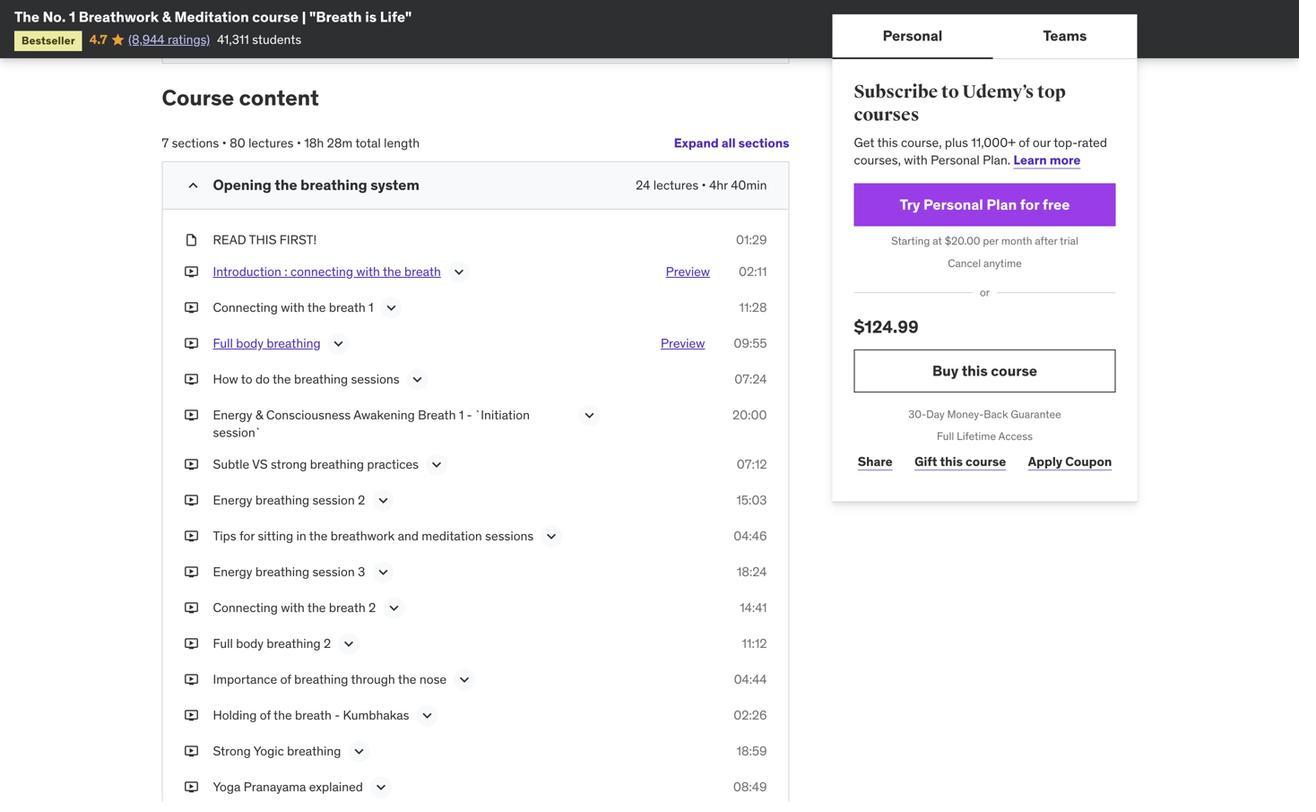 Task type: describe. For each thing, give the bounding box(es) containing it.
personal inside button
[[883, 26, 943, 45]]

show lecture description image for energy breathing session 3
[[374, 564, 392, 582]]

full for full body breathing
[[213, 335, 233, 351]]

per
[[983, 234, 999, 248]]

7
[[162, 135, 169, 151]]

the up strong yogic breathing
[[274, 708, 292, 724]]

plan.
[[983, 152, 1011, 168]]

breathing down 18h 28m
[[301, 176, 367, 194]]

introduction : connecting with the breath button
[[213, 263, 441, 285]]

share button
[[854, 444, 897, 480]]

24
[[636, 177, 651, 193]]

strong
[[213, 744, 251, 760]]

try personal plan for free
[[900, 195, 1070, 214]]

0 vertical spatial course
[[252, 8, 299, 26]]

15:03
[[737, 492, 767, 509]]

gift this course
[[915, 454, 1007, 470]]

0 vertical spatial 1
[[69, 8, 75, 26]]

show lecture description image for energy breathing session 2
[[374, 492, 392, 510]]

subscribe
[[854, 81, 938, 103]]

teams button
[[993, 14, 1138, 57]]

(8,944
[[128, 31, 165, 47]]

course content
[[162, 84, 319, 111]]

xsmall image for energy breathing session 3
[[184, 564, 199, 581]]

personal inside get this course, plus 11,000+ of our top-rated courses, with personal plan.
[[931, 152, 980, 168]]

kumbhakas
[[343, 708, 409, 724]]

courses,
[[854, 152, 901, 168]]

18:24
[[737, 564, 767, 580]]

1 vertical spatial sessions
[[485, 528, 534, 544]]

4hr
[[710, 177, 728, 193]]

connecting with the breath 2
[[213, 600, 376, 616]]

body for full body breathing 2
[[236, 636, 264, 652]]

0 horizontal spatial -
[[335, 708, 340, 724]]

expand
[[674, 135, 719, 151]]

full for full body breathing 2
[[213, 636, 233, 652]]

at
[[933, 234, 942, 248]]

the right 'do'
[[273, 371, 291, 387]]

consciousness
[[266, 407, 351, 423]]

starting at $20.00 per month after trial cancel anytime
[[892, 234, 1079, 270]]

20:00
[[733, 407, 767, 423]]

udemy's
[[963, 81, 1034, 103]]

|
[[302, 8, 306, 26]]

0 vertical spatial for
[[1020, 195, 1040, 214]]

energy for energy & consciousness awakening breath 1 - `initiation session`
[[213, 407, 252, 423]]

holding
[[213, 708, 257, 724]]

30-
[[909, 408, 927, 421]]

- inside energy & consciousness awakening breath 1 - `initiation session`
[[467, 407, 472, 423]]

introduction : connecting with the breath
[[213, 264, 441, 280]]

breathing up holding of the breath - kumbhakas
[[294, 672, 348, 688]]

to for subscribe
[[942, 81, 959, 103]]

the down introduction : connecting with the breath button
[[308, 299, 326, 316]]

plan
[[987, 195, 1017, 214]]

opening
[[213, 176, 272, 194]]

course for buy this course
[[991, 362, 1038, 380]]

`initiation
[[475, 407, 530, 423]]

rated
[[1078, 134, 1108, 150]]

importance
[[213, 672, 277, 688]]

of for kumbhakas
[[260, 708, 271, 724]]

gift
[[915, 454, 938, 470]]

1 horizontal spatial 1
[[369, 299, 374, 316]]

of for nose
[[280, 672, 291, 688]]

practices
[[367, 457, 419, 473]]

1 inside energy & consciousness awakening breath 1 - `initiation session`
[[459, 407, 464, 423]]

2 sections from the left
[[172, 135, 219, 151]]

1 xsmall image from the top
[[184, 231, 199, 249]]

connecting for connecting with the breath 2
[[213, 600, 278, 616]]

xsmall image for strong
[[184, 743, 199, 761]]

lifetime
[[957, 430, 997, 444]]

energy & consciousness awakening breath 1 - `initiation session`
[[213, 407, 530, 441]]

yogic
[[254, 744, 284, 760]]

18h 28m
[[304, 135, 353, 151]]

our
[[1033, 134, 1051, 150]]

xsmall image for tips for sitting in the breathwork and meditation sessions
[[184, 528, 199, 545]]

24 lectures • 4hr 40min
[[636, 177, 767, 193]]

tips for sitting in the breathwork and meditation sessions
[[213, 528, 534, 544]]

back
[[984, 408, 1009, 421]]

with down energy breathing session 3
[[281, 600, 305, 616]]

80
[[230, 135, 245, 151]]

7 sections • 80 lectures • 18h 28m total length
[[162, 135, 420, 151]]

in
[[296, 528, 306, 544]]

:
[[285, 264, 288, 280]]

learn more
[[1014, 152, 1081, 168]]

11:12
[[742, 636, 767, 652]]

subscribe to udemy's top courses
[[854, 81, 1066, 126]]

0 vertical spatial sessions
[[351, 371, 400, 387]]

show lecture description image for holding of the breath - kumbhakas
[[418, 707, 436, 725]]

nose
[[420, 672, 447, 688]]

connecting with the breath 1
[[213, 299, 374, 316]]

holding of the breath - kumbhakas
[[213, 708, 409, 724]]

subtle vs strong breathing practices
[[213, 457, 419, 473]]

more
[[1050, 152, 1081, 168]]

breath for -
[[295, 708, 332, 724]]

xsmall image for how to do the breathing sessions
[[184, 371, 199, 388]]

the right in
[[309, 528, 328, 544]]

apply
[[1029, 454, 1063, 470]]

meditation
[[422, 528, 482, 544]]

show lecture description image for tips for sitting in the breathwork and meditation sessions
[[543, 528, 561, 546]]

cancel
[[948, 256, 981, 270]]

xsmall image for energy & consciousness awakening breath 1 - `initiation session`
[[184, 407, 199, 424]]

show lecture description image for strong yogic breathing
[[350, 743, 368, 761]]

buy this course
[[933, 362, 1038, 380]]

4 xsmall image from the top
[[184, 335, 199, 352]]

• for 7
[[222, 135, 227, 151]]

pranayama
[[244, 779, 306, 796]]

show lecture description image for full body breathing 2
[[340, 636, 358, 653]]

xsmall image for holding
[[184, 707, 199, 725]]

top-
[[1054, 134, 1078, 150]]

04:44
[[734, 672, 767, 688]]

with down :
[[281, 299, 305, 316]]

students
[[252, 31, 302, 47]]

introduction
[[213, 264, 281, 280]]

guarantee
[[1011, 408, 1062, 421]]

starting
[[892, 234, 930, 248]]

content
[[239, 84, 319, 111]]

breath for 1
[[329, 299, 366, 316]]

session`
[[213, 425, 261, 441]]

11,000+
[[972, 134, 1016, 150]]

this for get
[[878, 134, 898, 150]]

show lecture description image for connecting with the breath 1
[[383, 299, 401, 317]]

buy
[[933, 362, 959, 380]]

through
[[351, 672, 395, 688]]

$124.99
[[854, 316, 919, 338]]

or
[[980, 286, 990, 300]]

show lecture description image for subtle vs strong breathing practices
[[428, 456, 446, 474]]

course for gift this course
[[966, 454, 1007, 470]]

full body breathing
[[213, 335, 321, 351]]

0 horizontal spatial lectures
[[248, 135, 294, 151]]

strong yogic breathing
[[213, 744, 341, 760]]

small image
[[184, 177, 202, 194]]

explained
[[309, 779, 363, 796]]

show lecture description image for importance of breathing through the nose
[[456, 671, 474, 689]]

breathing up consciousness
[[294, 371, 348, 387]]

volkswagen image
[[327, 14, 367, 48]]

$20.00
[[945, 234, 981, 248]]

"breath
[[309, 8, 362, 26]]

connecting
[[291, 264, 353, 280]]

2 for energy breathing session 2
[[358, 492, 365, 509]]



Task type: locate. For each thing, give the bounding box(es) containing it.
1 horizontal spatial -
[[467, 407, 472, 423]]

show lecture description image down and
[[385, 600, 403, 618]]

xsmall image for subtle vs strong breathing practices
[[184, 456, 199, 474]]

2 vertical spatial course
[[966, 454, 1007, 470]]

2 up through
[[369, 600, 376, 616]]

of right holding
[[260, 708, 271, 724]]

& up session`
[[256, 407, 263, 423]]

- right breath
[[467, 407, 472, 423]]

0 vertical spatial 2
[[358, 492, 365, 509]]

xsmall image
[[184, 231, 199, 249], [184, 263, 199, 281], [184, 299, 199, 317], [184, 335, 199, 352], [184, 371, 199, 388], [184, 407, 199, 424], [184, 456, 199, 474], [184, 492, 199, 510], [184, 528, 199, 545], [184, 564, 199, 581], [184, 600, 199, 617], [184, 671, 199, 689]]

0 horizontal spatial for
[[239, 528, 255, 544]]

sessions
[[351, 371, 400, 387], [485, 528, 534, 544]]

the left nose
[[398, 672, 417, 688]]

2 up importance of breathing through the nose
[[324, 636, 331, 652]]

breathing down connecting with the breath 2
[[267, 636, 321, 652]]

apply coupon button
[[1025, 444, 1116, 480]]

1 horizontal spatial for
[[1020, 195, 1040, 214]]

of
[[1019, 134, 1030, 150], [280, 672, 291, 688], [260, 708, 271, 724]]

expand all sections
[[674, 135, 790, 151]]

1 vertical spatial this
[[962, 362, 988, 380]]

1 xsmall image from the top
[[184, 636, 199, 653]]

full inside 30-day money-back guarantee full lifetime access
[[937, 430, 954, 444]]

to for how
[[241, 371, 253, 387]]

sitting
[[258, 528, 293, 544]]

energy breathing session 2
[[213, 492, 365, 509]]

lectures right 24
[[654, 177, 699, 193]]

2 body from the top
[[236, 636, 264, 652]]

0 horizontal spatial •
[[222, 135, 227, 151]]

•
[[222, 135, 227, 151], [297, 135, 301, 151], [702, 177, 706, 193]]

1 vertical spatial for
[[239, 528, 255, 544]]

to inside 'subscribe to udemy's top courses'
[[942, 81, 959, 103]]

bestseller
[[22, 34, 75, 47]]

personal
[[883, 26, 943, 45], [931, 152, 980, 168], [924, 195, 984, 214]]

this inside "button"
[[962, 362, 988, 380]]

0 vertical spatial preview
[[666, 264, 710, 280]]

breathing down holding of the breath - kumbhakas
[[287, 744, 341, 760]]

1 vertical spatial lectures
[[654, 177, 699, 193]]

2 horizontal spatial 1
[[459, 407, 464, 423]]

tab list
[[833, 14, 1138, 59]]

• for 24
[[702, 177, 706, 193]]

full up how
[[213, 335, 233, 351]]

xsmall image left full body breathing 2 at bottom
[[184, 636, 199, 653]]

0 vertical spatial connecting
[[213, 299, 278, 316]]

length
[[384, 135, 420, 151]]

2 for full body breathing 2
[[324, 636, 331, 652]]

3 energy from the top
[[213, 564, 252, 580]]

3 xsmall image from the top
[[184, 299, 199, 317]]

xsmall image left strong
[[184, 743, 199, 761]]

1 energy from the top
[[213, 407, 252, 423]]

1 vertical spatial of
[[280, 672, 291, 688]]

session for 3
[[313, 564, 355, 580]]

nasdaq image
[[177, 14, 280, 48]]

show lecture description image right 3
[[374, 564, 392, 582]]

show lecture description image up breath
[[409, 371, 427, 389]]

0 vertical spatial lectures
[[248, 135, 294, 151]]

no.
[[43, 8, 66, 26]]

course up students
[[252, 8, 299, 26]]

the down 7 sections • 80 lectures • 18h 28m total length
[[275, 176, 297, 194]]

1 vertical spatial course
[[991, 362, 1038, 380]]

1 horizontal spatial &
[[256, 407, 263, 423]]

0 vertical spatial body
[[236, 335, 264, 351]]

xsmall image for yoga
[[184, 779, 199, 797]]

month
[[1002, 234, 1033, 248]]

breathing down sitting
[[256, 564, 310, 580]]

3 xsmall image from the top
[[184, 743, 199, 761]]

xsmall image
[[184, 636, 199, 653], [184, 707, 199, 725], [184, 743, 199, 761], [184, 779, 199, 797]]

1 vertical spatial connecting
[[213, 600, 278, 616]]

2 vertical spatial energy
[[213, 564, 252, 580]]

to
[[942, 81, 959, 103], [241, 371, 253, 387]]

show lecture description image up tips for sitting in the breathwork and meditation sessions
[[374, 492, 392, 510]]

body up importance
[[236, 636, 264, 652]]

0 horizontal spatial to
[[241, 371, 253, 387]]

learn more link
[[1014, 152, 1081, 168]]

sections
[[739, 135, 790, 151], [172, 135, 219, 151]]

9 xsmall image from the top
[[184, 528, 199, 545]]

1 horizontal spatial 2
[[358, 492, 365, 509]]

1 down introduction : connecting with the breath button
[[369, 299, 374, 316]]

plus
[[945, 134, 969, 150]]

teams
[[1044, 26, 1087, 45]]

course inside gift this course link
[[966, 454, 1007, 470]]

courses
[[854, 104, 920, 126]]

41,311
[[217, 31, 249, 47]]

1 vertical spatial preview
[[661, 335, 705, 351]]

1 right no.
[[69, 8, 75, 26]]

body inside button
[[236, 335, 264, 351]]

preview left 02:11
[[666, 264, 710, 280]]

to left udemy's
[[942, 81, 959, 103]]

11 xsmall image from the top
[[184, 600, 199, 617]]

energy up session`
[[213, 407, 252, 423]]

energy inside energy & consciousness awakening breath 1 - `initiation session`
[[213, 407, 252, 423]]

2 xsmall image from the top
[[184, 707, 199, 725]]

7 xsmall image from the top
[[184, 456, 199, 474]]

show lecture description image
[[450, 263, 468, 281], [383, 299, 401, 317], [330, 335, 348, 353], [543, 528, 561, 546], [418, 707, 436, 725], [372, 779, 390, 797]]

&
[[162, 8, 171, 26], [256, 407, 263, 423]]

try
[[900, 195, 921, 214]]

breathing
[[301, 176, 367, 194], [267, 335, 321, 351], [294, 371, 348, 387], [310, 457, 364, 473], [256, 492, 310, 509], [256, 564, 310, 580], [267, 636, 321, 652], [294, 672, 348, 688], [287, 744, 341, 760]]

1 horizontal spatial to
[[942, 81, 959, 103]]

course inside the buy this course "button"
[[991, 362, 1038, 380]]

2 vertical spatial full
[[213, 636, 233, 652]]

money-
[[948, 408, 984, 421]]

breathing right strong on the bottom left of the page
[[310, 457, 364, 473]]

4 xsmall image from the top
[[184, 779, 199, 797]]

session down subtle vs strong breathing practices
[[313, 492, 355, 509]]

course
[[162, 84, 234, 111]]

importance of breathing through the nose
[[213, 672, 447, 688]]

0 horizontal spatial 2
[[324, 636, 331, 652]]

8 xsmall image from the top
[[184, 492, 199, 510]]

1 vertical spatial energy
[[213, 492, 252, 509]]

this right buy
[[962, 362, 988, 380]]

of left our at the right of page
[[1019, 134, 1030, 150]]

2 up breathwork
[[358, 492, 365, 509]]

2 vertical spatial 1
[[459, 407, 464, 423]]

0 horizontal spatial sessions
[[351, 371, 400, 387]]

2 session from the top
[[313, 564, 355, 580]]

2 vertical spatial 2
[[324, 636, 331, 652]]

1 session from the top
[[313, 492, 355, 509]]

top
[[1038, 81, 1066, 103]]

tab list containing personal
[[833, 14, 1138, 59]]

2 connecting from the top
[[213, 600, 278, 616]]

show lecture description image for how to do the breathing sessions
[[409, 371, 427, 389]]

- down importance of breathing through the nose
[[335, 708, 340, 724]]

energy down tips
[[213, 564, 252, 580]]

5 xsmall image from the top
[[184, 371, 199, 388]]

breath
[[418, 407, 456, 423]]

& up (8,944 ratings)
[[162, 8, 171, 26]]

energy for energy breathing session 2
[[213, 492, 252, 509]]

course,
[[901, 134, 942, 150]]

session for 2
[[313, 492, 355, 509]]

of down full body breathing 2 at bottom
[[280, 672, 291, 688]]

first!
[[280, 232, 317, 248]]

breathing inside full body breathing button
[[267, 335, 321, 351]]

vs
[[252, 457, 268, 473]]

1 horizontal spatial sessions
[[485, 528, 534, 544]]

xsmall image for full
[[184, 636, 199, 653]]

xsmall image for connecting with the breath 2
[[184, 600, 199, 617]]

session left 3
[[313, 564, 355, 580]]

do
[[256, 371, 270, 387]]

0 horizontal spatial 1
[[69, 8, 75, 26]]

1 vertical spatial to
[[241, 371, 253, 387]]

this for buy
[[962, 362, 988, 380]]

connecting for connecting with the breath 1
[[213, 299, 278, 316]]

sessions right "meditation"
[[485, 528, 534, 544]]

xsmall image for connecting with the breath 1
[[184, 299, 199, 317]]

0 horizontal spatial of
[[260, 708, 271, 724]]

body for full body breathing
[[236, 335, 264, 351]]

1 body from the top
[[236, 335, 264, 351]]

1 vertical spatial personal
[[931, 152, 980, 168]]

12 xsmall image from the top
[[184, 671, 199, 689]]

show lecture description image down kumbhakas
[[350, 743, 368, 761]]

show lecture description image up importance of breathing through the nose
[[340, 636, 358, 653]]

this inside get this course, plus 11,000+ of our top-rated courses, with personal plan.
[[878, 134, 898, 150]]

0 vertical spatial session
[[313, 492, 355, 509]]

1 sections from the left
[[739, 135, 790, 151]]

the
[[275, 176, 297, 194], [383, 264, 401, 280], [308, 299, 326, 316], [273, 371, 291, 387], [309, 528, 328, 544], [308, 600, 326, 616], [398, 672, 417, 688], [274, 708, 292, 724]]

xsmall image for energy breathing session 2
[[184, 492, 199, 510]]

with down course,
[[904, 152, 928, 168]]

1 vertical spatial -
[[335, 708, 340, 724]]

full inside button
[[213, 335, 233, 351]]

1 horizontal spatial •
[[297, 135, 301, 151]]

show lecture description image for connecting with the breath 2
[[385, 600, 403, 618]]

14:41
[[740, 600, 767, 616]]

tips
[[213, 528, 236, 544]]

breathing down strong on the bottom left of the page
[[256, 492, 310, 509]]

this up 'courses,'
[[878, 134, 898, 150]]

subtle
[[213, 457, 249, 473]]

system
[[371, 176, 420, 194]]

this for gift
[[940, 454, 963, 470]]

1 connecting from the top
[[213, 299, 278, 316]]

of inside get this course, plus 11,000+ of our top-rated courses, with personal plan.
[[1019, 134, 1030, 150]]

2 xsmall image from the top
[[184, 263, 199, 281]]

breathing down connecting with the breath 1 at top left
[[267, 335, 321, 351]]

breath for 2
[[329, 600, 366, 616]]

energy down subtle
[[213, 492, 252, 509]]

• left the 4hr
[[702, 177, 706, 193]]

0 vertical spatial &
[[162, 8, 171, 26]]

lectures right 80 on the left top
[[248, 135, 294, 151]]

total
[[356, 135, 381, 151]]

09:55
[[734, 335, 767, 351]]

this
[[878, 134, 898, 150], [962, 362, 988, 380], [940, 454, 963, 470]]

yoga pranayama explained
[[213, 779, 363, 796]]

show lecture description image right `initiation
[[581, 407, 599, 425]]

energy breathing session 3
[[213, 564, 365, 580]]

body up 'do'
[[236, 335, 264, 351]]

preview left 09:55
[[661, 335, 705, 351]]

xsmall image left yoga
[[184, 779, 199, 797]]

xsmall image left holding
[[184, 707, 199, 725]]

1 vertical spatial full
[[937, 430, 954, 444]]

the right connecting
[[383, 264, 401, 280]]

1 horizontal spatial of
[[280, 672, 291, 688]]

2 vertical spatial of
[[260, 708, 271, 724]]

sections right 7
[[172, 135, 219, 151]]

personal down the plus
[[931, 152, 980, 168]]

and
[[398, 528, 419, 544]]

show lecture description image for yoga pranayama explained
[[372, 779, 390, 797]]

1 horizontal spatial sections
[[739, 135, 790, 151]]

1 vertical spatial body
[[236, 636, 264, 652]]

opening the breathing system
[[213, 176, 420, 194]]

sections right all
[[739, 135, 790, 151]]

energy for energy breathing session 3
[[213, 564, 252, 580]]

this right gift
[[940, 454, 963, 470]]

with inside get this course, plus 11,000+ of our top-rated courses, with personal plan.
[[904, 152, 928, 168]]

2 vertical spatial this
[[940, 454, 963, 470]]

sections inside dropdown button
[[739, 135, 790, 151]]

the down energy breathing session 3
[[308, 600, 326, 616]]

2 horizontal spatial of
[[1019, 134, 1030, 150]]

show lecture description image
[[409, 371, 427, 389], [581, 407, 599, 425], [428, 456, 446, 474], [374, 492, 392, 510], [374, 564, 392, 582], [385, 600, 403, 618], [340, 636, 358, 653], [456, 671, 474, 689], [350, 743, 368, 761]]

2 vertical spatial personal
[[924, 195, 984, 214]]

0 vertical spatial personal
[[883, 26, 943, 45]]

(8,944 ratings)
[[128, 31, 210, 47]]

strong
[[271, 457, 307, 473]]

3
[[358, 564, 365, 580]]

course up back
[[991, 362, 1038, 380]]

2 horizontal spatial •
[[702, 177, 706, 193]]

10 xsmall image from the top
[[184, 564, 199, 581]]

• left 80 on the left top
[[222, 135, 227, 151]]

show lecture description image for energy & consciousness awakening breath 1 - `initiation session`
[[581, 407, 599, 425]]

1 horizontal spatial lectures
[[654, 177, 699, 193]]

coupon
[[1066, 454, 1112, 470]]

0 vertical spatial energy
[[213, 407, 252, 423]]

with right connecting
[[356, 264, 380, 280]]

to left 'do'
[[241, 371, 253, 387]]

for right tips
[[239, 528, 255, 544]]

& inside energy & consciousness awakening breath 1 - `initiation session`
[[256, 407, 263, 423]]

02:26
[[734, 708, 767, 724]]

get this course, plus 11,000+ of our top-rated courses, with personal plan.
[[854, 134, 1108, 168]]

breath inside introduction : connecting with the breath button
[[404, 264, 441, 280]]

after
[[1035, 234, 1058, 248]]

personal up subscribe on the top right of page
[[883, 26, 943, 45]]

0 vertical spatial to
[[942, 81, 959, 103]]

share
[[858, 454, 893, 470]]

01:29
[[736, 232, 767, 248]]

0 vertical spatial -
[[467, 407, 472, 423]]

0 vertical spatial full
[[213, 335, 233, 351]]

1 vertical spatial 1
[[369, 299, 374, 316]]

1 right breath
[[459, 407, 464, 423]]

expand all sections button
[[674, 125, 790, 161]]

show lecture description image right practices
[[428, 456, 446, 474]]

connecting up full body breathing 2 at bottom
[[213, 600, 278, 616]]

meditation
[[174, 8, 249, 26]]

0 vertical spatial of
[[1019, 134, 1030, 150]]

course down lifetime
[[966, 454, 1007, 470]]

1 vertical spatial &
[[256, 407, 263, 423]]

the no. 1 breathwork & meditation course | "breath is life"
[[14, 8, 412, 26]]

0 horizontal spatial &
[[162, 8, 171, 26]]

18:59
[[737, 744, 767, 760]]

try personal plan for free link
[[854, 183, 1116, 226]]

read this first!
[[213, 232, 317, 248]]

the inside button
[[383, 264, 401, 280]]

show lecture description image right nose
[[456, 671, 474, 689]]

full down "day"
[[937, 430, 954, 444]]

access
[[999, 430, 1033, 444]]

• left 18h 28m
[[297, 135, 301, 151]]

sessions up awakening
[[351, 371, 400, 387]]

1 vertical spatial session
[[313, 564, 355, 580]]

04:46
[[734, 528, 767, 544]]

08:49
[[734, 779, 767, 796]]

course
[[252, 8, 299, 26], [991, 362, 1038, 380], [966, 454, 1007, 470]]

0 vertical spatial this
[[878, 134, 898, 150]]

for left "free"
[[1020, 195, 1040, 214]]

2 energy from the top
[[213, 492, 252, 509]]

6 xsmall image from the top
[[184, 407, 199, 424]]

anytime
[[984, 256, 1022, 270]]

connecting down 'introduction'
[[213, 299, 278, 316]]

30-day money-back guarantee full lifetime access
[[909, 408, 1062, 444]]

breath
[[404, 264, 441, 280], [329, 299, 366, 316], [329, 600, 366, 616], [295, 708, 332, 724]]

breathwork
[[331, 528, 395, 544]]

2 horizontal spatial 2
[[369, 600, 376, 616]]

personal up $20.00
[[924, 195, 984, 214]]

with inside button
[[356, 264, 380, 280]]

xsmall image for importance of breathing through the nose
[[184, 671, 199, 689]]

0 horizontal spatial sections
[[172, 135, 219, 151]]

full up importance
[[213, 636, 233, 652]]

1 vertical spatial 2
[[369, 600, 376, 616]]

learn
[[1014, 152, 1047, 168]]

get
[[854, 134, 875, 150]]



Task type: vqa. For each thing, say whether or not it's contained in the screenshot.
leftmost 1
yes



